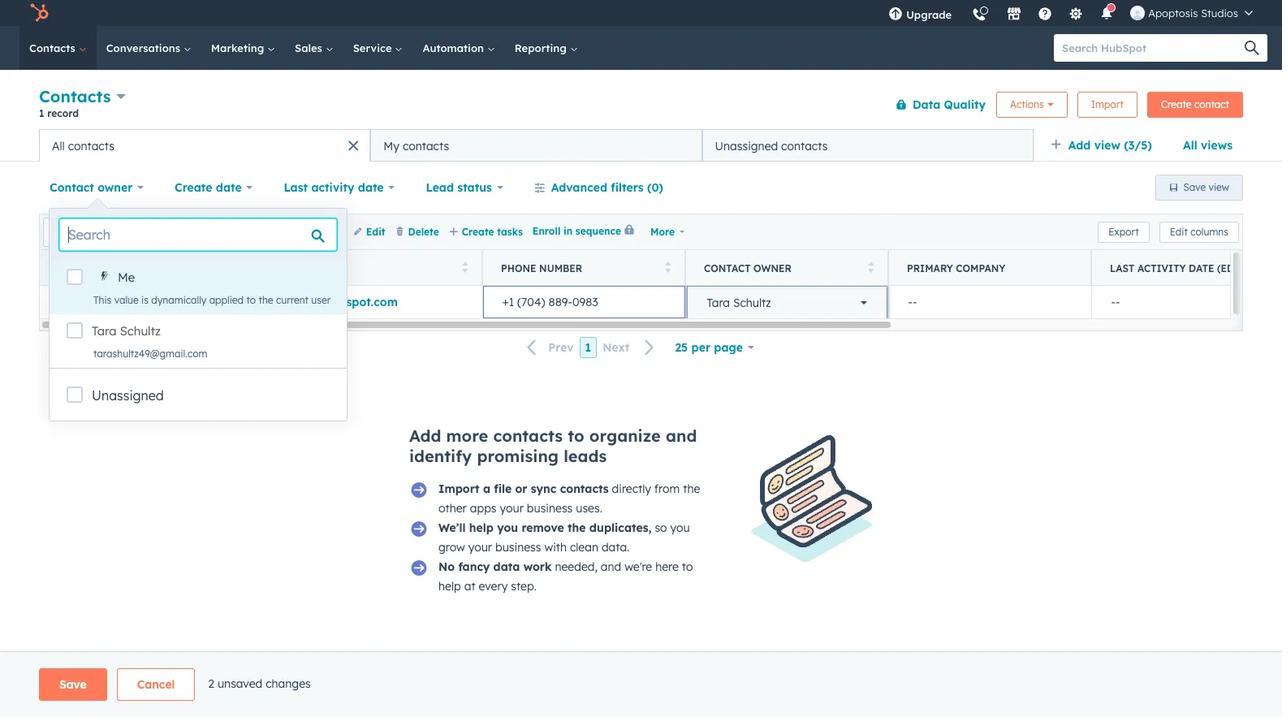 Task type: vqa. For each thing, say whether or not it's contained in the screenshot.
Enjoying
no



Task type: describe. For each thing, give the bounding box(es) containing it.
save button
[[39, 668, 107, 701]]

clean
[[570, 540, 599, 555]]

to inside needed, and we're here to help at every step.
[[682, 560, 693, 574]]

(edt)
[[1218, 262, 1244, 274]]

0983
[[573, 295, 598, 309]]

schultz inside list box
[[120, 323, 161, 339]]

tara inside tara schultz popup button
[[707, 296, 730, 310]]

clear input image
[[214, 229, 227, 242]]

contacts for all contacts
[[68, 138, 114, 153]]

contacts banner
[[39, 83, 1243, 129]]

tara inside list box
[[92, 323, 117, 339]]

contacts link
[[19, 26, 96, 70]]

work
[[524, 560, 552, 574]]

search image
[[1245, 41, 1260, 55]]

1 - from the left
[[908, 295, 913, 309]]

4 press to sort. element from the left
[[868, 261, 874, 275]]

to inside list box
[[246, 294, 256, 306]]

2 - from the left
[[913, 295, 917, 309]]

me
[[118, 270, 135, 285]]

enroll in sequence button
[[533, 224, 641, 239]]

+1 (704) 889-0983
[[502, 295, 598, 309]]

notifications button
[[1093, 0, 1121, 26]]

0 vertical spatial contacts
[[29, 41, 79, 54]]

calling icon image
[[972, 8, 987, 23]]

bh@hubspot.com
[[299, 295, 398, 309]]

assign button
[[299, 225, 343, 239]]

contact owner inside dropdown button
[[50, 180, 133, 195]]

name
[[91, 262, 120, 274]]

3 - from the left
[[1112, 295, 1116, 309]]

2 press to sort. element from the left
[[462, 261, 468, 275]]

unassigned for unassigned
[[92, 387, 164, 404]]

last for last activity date (edt)
[[1110, 262, 1135, 274]]

applied
[[209, 294, 244, 306]]

add for add view (3/5)
[[1069, 138, 1091, 153]]

help inside needed, and we're here to help at every step.
[[439, 579, 461, 594]]

duplicates,
[[589, 521, 652, 535]]

unassigned for unassigned contacts
[[715, 138, 778, 153]]

apoptosis studios
[[1149, 6, 1239, 19]]

this
[[93, 294, 112, 306]]

tara schultz inside popup button
[[707, 296, 771, 310]]

2 unsaved changes
[[205, 676, 311, 691]]

+1
[[502, 295, 514, 309]]

activity
[[311, 180, 355, 195]]

tara schultz inside list box
[[92, 323, 161, 339]]

1 press to sort. element from the left
[[259, 261, 265, 275]]

export button
[[1098, 221, 1150, 242]]

sequence
[[576, 225, 621, 237]]

your inside so you grow your business with clean data.
[[468, 540, 492, 555]]

leads
[[564, 446, 607, 466]]

we'll help you remove the duplicates,
[[439, 521, 652, 535]]

25
[[675, 340, 688, 355]]

save view button
[[1155, 175, 1243, 201]]

contacts inside popup button
[[39, 86, 111, 106]]

1 record
[[39, 107, 79, 119]]

per
[[692, 340, 711, 355]]

is
[[141, 294, 149, 306]]

record
[[47, 107, 79, 119]]

data
[[493, 560, 520, 574]]

more button
[[651, 223, 684, 241]]

the inside list box
[[259, 294, 273, 306]]

import button
[[1078, 91, 1138, 117]]

dynamically
[[151, 294, 207, 306]]

brian
[[125, 295, 156, 309]]

advanced filters (0) button
[[524, 171, 674, 204]]

+1 (704) 889-0983 button
[[482, 286, 686, 318]]

pagination navigation
[[518, 337, 665, 359]]

activity
[[1138, 262, 1186, 274]]

here
[[656, 560, 679, 574]]

(3/5)
[[1124, 138, 1152, 153]]

1 for 1 selected
[[247, 225, 251, 238]]

edit for edit columns
[[1170, 225, 1188, 238]]

data quality button
[[885, 88, 987, 121]]

bh@hubspot.com link
[[299, 295, 398, 309]]

page
[[714, 340, 743, 355]]

bh@hubspot.com button
[[279, 286, 482, 318]]

every
[[479, 579, 508, 594]]

upgrade image
[[889, 7, 903, 22]]

automation
[[423, 41, 487, 54]]

cancel button
[[117, 668, 195, 701]]

current
[[276, 294, 309, 306]]

automation link
[[413, 26, 505, 70]]

selected
[[254, 225, 292, 238]]

Search name, phone, email addresses, or company search field
[[43, 217, 240, 247]]

all views link
[[1173, 129, 1243, 162]]

apps
[[470, 501, 497, 516]]

email
[[298, 262, 330, 274]]

more
[[651, 225, 675, 238]]

page section element
[[0, 668, 1282, 701]]

apoptosis studios button
[[1121, 0, 1263, 26]]

view for save
[[1209, 181, 1230, 193]]

all contacts
[[52, 138, 114, 153]]

from
[[654, 482, 680, 496]]

actions
[[1010, 98, 1044, 110]]

Search search field
[[59, 218, 337, 251]]

more
[[446, 426, 488, 446]]

2 vertical spatial the
[[568, 521, 586, 535]]

needed,
[[555, 560, 598, 574]]

changes
[[266, 676, 311, 691]]

1 vertical spatial contact owner
[[704, 262, 792, 274]]

create contact button
[[1148, 91, 1243, 117]]

directly from the other apps your business uses.
[[439, 482, 700, 516]]

at
[[464, 579, 476, 594]]

last for last activity date
[[284, 180, 308, 195]]

date
[[1189, 262, 1215, 274]]

hubspot image
[[29, 3, 49, 23]]

save for save view
[[1184, 181, 1206, 193]]

notifications image
[[1100, 7, 1115, 22]]

edit for edit
[[366, 225, 385, 238]]

lead
[[426, 180, 454, 195]]

phone number
[[501, 262, 583, 274]]

3 press to sort. element from the left
[[665, 261, 671, 275]]

views
[[1201, 138, 1233, 153]]

settings link
[[1059, 0, 1093, 26]]

(704)
[[517, 295, 545, 309]]

actions button
[[997, 91, 1068, 117]]

in
[[564, 225, 573, 237]]

settings image
[[1069, 7, 1084, 22]]

and inside needed, and we're here to help at every step.
[[601, 560, 622, 574]]

unassigned contacts
[[715, 138, 828, 153]]

4 - from the left
[[1116, 295, 1120, 309]]

advanced
[[551, 180, 608, 195]]

1 for 1 record
[[39, 107, 44, 119]]



Task type: locate. For each thing, give the bounding box(es) containing it.
contact up tara schultz popup button
[[704, 262, 751, 274]]

0 horizontal spatial save
[[59, 677, 87, 692]]

service
[[353, 41, 395, 54]]

0 vertical spatial save
[[1184, 181, 1206, 193]]

the up clean
[[568, 521, 586, 535]]

1 vertical spatial unassigned
[[92, 387, 164, 404]]

number
[[539, 262, 583, 274]]

save for save
[[59, 677, 87, 692]]

edit columns
[[1170, 225, 1229, 238]]

1 date from the left
[[216, 180, 242, 195]]

create contact
[[1161, 98, 1230, 110]]

the left current on the left top of page
[[259, 294, 273, 306]]

0 vertical spatial import
[[1091, 98, 1124, 110]]

1 vertical spatial tara
[[92, 323, 117, 339]]

contact
[[1195, 98, 1230, 110]]

0 horizontal spatial schultz
[[120, 323, 161, 339]]

1 vertical spatial contacts
[[39, 86, 111, 106]]

tara schultz image
[[1131, 6, 1145, 20]]

1 horizontal spatial the
[[568, 521, 586, 535]]

0 vertical spatial schultz
[[733, 296, 771, 310]]

create
[[1161, 98, 1192, 110], [175, 180, 212, 195], [462, 225, 494, 238]]

a
[[483, 482, 491, 496]]

contact owner up tara schultz popup button
[[704, 262, 792, 274]]

2 vertical spatial create
[[462, 225, 494, 238]]

add down import button
[[1069, 138, 1091, 153]]

save view
[[1184, 181, 1230, 193]]

all
[[1183, 138, 1198, 153], [52, 138, 65, 153]]

889-
[[549, 295, 573, 309]]

press to sort. image
[[259, 261, 265, 272]]

2 -- from the left
[[1112, 295, 1120, 309]]

1 horizontal spatial save
[[1184, 181, 1206, 193]]

create inside the contacts banner
[[1161, 98, 1192, 110]]

import for import
[[1091, 98, 1124, 110]]

2
[[208, 676, 214, 691]]

contacts up record
[[39, 86, 111, 106]]

1 vertical spatial schultz
[[120, 323, 161, 339]]

add left more
[[409, 426, 441, 446]]

0 vertical spatial to
[[246, 294, 256, 306]]

unassigned inside button
[[715, 138, 778, 153]]

25 per page button
[[665, 331, 765, 364]]

uses.
[[576, 501, 603, 516]]

1 horizontal spatial add
[[1069, 138, 1091, 153]]

all for all views
[[1183, 138, 1198, 153]]

marketplaces image
[[1007, 7, 1022, 22]]

add inside add more contacts to organize and identify promising leads
[[409, 426, 441, 446]]

identify
[[409, 446, 472, 466]]

view inside popup button
[[1095, 138, 1121, 153]]

1 horizontal spatial tara schultz
[[707, 296, 771, 310]]

tara schultz down the value
[[92, 323, 161, 339]]

edit left delete button
[[366, 225, 385, 238]]

1 horizontal spatial your
[[500, 501, 524, 516]]

edit left columns
[[1170, 225, 1188, 238]]

owner up search name, phone, email addresses, or company search field
[[98, 180, 133, 195]]

1 horizontal spatial date
[[358, 180, 384, 195]]

2 horizontal spatial press to sort. image
[[868, 261, 874, 272]]

your inside directly from the other apps your business uses.
[[500, 501, 524, 516]]

1 horizontal spatial owner
[[754, 262, 792, 274]]

all inside button
[[52, 138, 65, 153]]

marketplaces button
[[998, 0, 1032, 26]]

0 vertical spatial create
[[1161, 98, 1192, 110]]

advanced filters (0)
[[551, 180, 663, 195]]

0 horizontal spatial and
[[601, 560, 622, 574]]

date down all contacts button
[[216, 180, 242, 195]]

0 vertical spatial help
[[469, 521, 494, 535]]

file
[[494, 482, 512, 496]]

save inside button
[[1184, 181, 1206, 193]]

0 vertical spatial contact owner
[[50, 180, 133, 195]]

columns
[[1191, 225, 1229, 238]]

primary company
[[907, 262, 1006, 274]]

0 horizontal spatial create
[[175, 180, 212, 195]]

0 horizontal spatial all
[[52, 138, 65, 153]]

contacts inside button
[[781, 138, 828, 153]]

all contacts button
[[39, 129, 371, 162]]

0 vertical spatial add
[[1069, 138, 1091, 153]]

schultz inside popup button
[[733, 296, 771, 310]]

view inside button
[[1209, 181, 1230, 193]]

phone
[[501, 262, 537, 274]]

and inside add more contacts to organize and identify promising leads
[[666, 426, 697, 446]]

1 vertical spatial and
[[601, 560, 622, 574]]

grow
[[439, 540, 465, 555]]

0 horizontal spatial 1
[[39, 107, 44, 119]]

1 vertical spatial owner
[[754, 262, 792, 274]]

tara up 25 per page 'popup button'
[[707, 296, 730, 310]]

2 all from the left
[[52, 138, 65, 153]]

0 horizontal spatial the
[[259, 294, 273, 306]]

1 you from the left
[[497, 521, 518, 535]]

view left (3/5)
[[1095, 138, 1121, 153]]

business up "we'll help you remove the duplicates,"
[[527, 501, 573, 516]]

your up fancy
[[468, 540, 492, 555]]

or
[[515, 482, 528, 496]]

contacts for my contacts
[[403, 138, 449, 153]]

(sample
[[212, 295, 258, 309]]

you right so
[[670, 521, 690, 535]]

0 horizontal spatial unassigned
[[92, 387, 164, 404]]

2 horizontal spatial the
[[683, 482, 700, 496]]

enroll
[[533, 225, 561, 237]]

contacts down hubspot 'link'
[[29, 41, 79, 54]]

create left contact
[[1161, 98, 1192, 110]]

press to sort. image for contact owner
[[868, 261, 874, 272]]

2 date from the left
[[358, 180, 384, 195]]

0 horizontal spatial date
[[216, 180, 242, 195]]

tara down this
[[92, 323, 117, 339]]

0 horizontal spatial contact
[[50, 180, 94, 195]]

add view (3/5) button
[[1040, 129, 1173, 162]]

1 right prev
[[585, 340, 591, 355]]

1 horizontal spatial --
[[1112, 295, 1120, 309]]

1 horizontal spatial all
[[1183, 138, 1198, 153]]

press to sort. element
[[259, 261, 265, 275], [462, 261, 468, 275], [665, 261, 671, 275], [868, 261, 874, 275]]

help image
[[1038, 7, 1053, 22]]

status
[[458, 180, 492, 195]]

help down the no
[[439, 579, 461, 594]]

last
[[284, 180, 308, 195], [1110, 262, 1135, 274]]

press to sort. element down '1 selected'
[[259, 261, 265, 275]]

reporting link
[[505, 26, 588, 70]]

tasks
[[497, 225, 523, 238]]

0 horizontal spatial tara
[[92, 323, 117, 339]]

1 horizontal spatial tara
[[707, 296, 730, 310]]

2 press to sort. image from the left
[[665, 261, 671, 272]]

1 horizontal spatial unassigned
[[715, 138, 778, 153]]

2 vertical spatial 1
[[585, 340, 591, 355]]

import up the other
[[439, 482, 480, 496]]

conversations
[[106, 41, 183, 54]]

1 vertical spatial business
[[495, 540, 541, 555]]

create left tasks
[[462, 225, 494, 238]]

all left views
[[1183, 138, 1198, 153]]

add for add more contacts to organize and identify promising leads
[[409, 426, 441, 446]]

edit
[[366, 225, 385, 238], [1170, 225, 1188, 238]]

sync
[[531, 482, 557, 496]]

schultz up tarashultz49@gmail.com
[[120, 323, 161, 339]]

schultz up page
[[733, 296, 771, 310]]

tara
[[707, 296, 730, 310], [92, 323, 117, 339]]

Search HubSpot search field
[[1054, 34, 1253, 62]]

1 horizontal spatial create
[[462, 225, 494, 238]]

0 vertical spatial tara schultz
[[707, 296, 771, 310]]

2 horizontal spatial to
[[682, 560, 693, 574]]

1 vertical spatial create
[[175, 180, 212, 195]]

1 horizontal spatial import
[[1091, 98, 1124, 110]]

we'll
[[439, 521, 466, 535]]

1 horizontal spatial edit
[[1170, 225, 1188, 238]]

to left organize
[[568, 426, 585, 446]]

1 vertical spatial save
[[59, 677, 87, 692]]

press to sort. image
[[462, 261, 468, 272], [665, 261, 671, 272], [868, 261, 874, 272]]

0 vertical spatial business
[[527, 501, 573, 516]]

data.
[[602, 540, 630, 555]]

0 horizontal spatial help
[[439, 579, 461, 594]]

contact
[[50, 180, 94, 195], [704, 262, 751, 274]]

1 horizontal spatial and
[[666, 426, 697, 446]]

25 per page
[[675, 340, 743, 355]]

import inside button
[[1091, 98, 1124, 110]]

1 press to sort. image from the left
[[462, 261, 468, 272]]

create inside popup button
[[175, 180, 212, 195]]

owner
[[98, 180, 133, 195], [754, 262, 792, 274]]

next button
[[597, 337, 665, 359]]

data quality
[[913, 97, 986, 112]]

2 horizontal spatial 1
[[585, 340, 591, 355]]

press to sort. element left primary
[[868, 261, 874, 275]]

1 edit from the left
[[366, 225, 385, 238]]

apoptosis
[[1149, 6, 1198, 19]]

last left activity
[[284, 180, 308, 195]]

1 vertical spatial import
[[439, 482, 480, 496]]

1 horizontal spatial press to sort. image
[[665, 261, 671, 272]]

create for create contact
[[1161, 98, 1192, 110]]

owner up tara schultz popup button
[[754, 262, 792, 274]]

you left remove
[[497, 521, 518, 535]]

upgrade
[[907, 8, 952, 21]]

2 edit from the left
[[1170, 225, 1188, 238]]

lead status
[[426, 180, 492, 195]]

0 horizontal spatial owner
[[98, 180, 133, 195]]

1 selected
[[247, 225, 292, 238]]

0 horizontal spatial add
[[409, 426, 441, 446]]

calling icon button
[[966, 2, 994, 25]]

your down file
[[500, 501, 524, 516]]

1 horizontal spatial last
[[1110, 262, 1135, 274]]

1 for 1
[[585, 340, 591, 355]]

so you grow your business with clean data.
[[439, 521, 690, 555]]

1 vertical spatial tara schultz
[[92, 323, 161, 339]]

we're
[[625, 560, 652, 574]]

business inside directly from the other apps your business uses.
[[527, 501, 573, 516]]

you inside so you grow your business with clean data.
[[670, 521, 690, 535]]

create date
[[175, 180, 242, 195]]

0 horizontal spatial press to sort. image
[[462, 261, 468, 272]]

1 vertical spatial add
[[409, 426, 441, 446]]

1 vertical spatial 1
[[247, 225, 251, 238]]

0 horizontal spatial to
[[246, 294, 256, 306]]

so
[[655, 521, 667, 535]]

all down 1 record
[[52, 138, 65, 153]]

service link
[[343, 26, 413, 70]]

1 vertical spatial view
[[1209, 181, 1230, 193]]

the right from
[[683, 482, 700, 496]]

create down all contacts button
[[175, 180, 212, 195]]

0 horizontal spatial last
[[284, 180, 308, 195]]

last inside popup button
[[284, 180, 308, 195]]

0 vertical spatial 1
[[39, 107, 44, 119]]

cancel
[[137, 677, 175, 692]]

1 left selected
[[247, 225, 251, 238]]

2 horizontal spatial create
[[1161, 98, 1192, 110]]

save inside button
[[59, 677, 87, 692]]

1 -- from the left
[[908, 295, 917, 309]]

1 inside 1 button
[[585, 340, 591, 355]]

1 horizontal spatial 1
[[247, 225, 251, 238]]

reporting
[[515, 41, 570, 54]]

0 vertical spatial and
[[666, 426, 697, 446]]

brian halligan (sample contact) link
[[125, 295, 311, 309]]

contacts for unassigned contacts
[[781, 138, 828, 153]]

delete
[[408, 225, 439, 238]]

0 horizontal spatial tara schultz
[[92, 323, 161, 339]]

0 horizontal spatial --
[[908, 295, 917, 309]]

1 all from the left
[[1183, 138, 1198, 153]]

0 vertical spatial owner
[[98, 180, 133, 195]]

press to sort. image down create tasks button
[[462, 261, 468, 272]]

0 vertical spatial view
[[1095, 138, 1121, 153]]

press to sort. image down more popup button
[[665, 261, 671, 272]]

0 horizontal spatial contact owner
[[50, 180, 133, 195]]

contact inside dropdown button
[[50, 180, 94, 195]]

to right the here on the right of page
[[682, 560, 693, 574]]

1 vertical spatial to
[[568, 426, 585, 446]]

menu
[[879, 0, 1263, 32]]

date right activity
[[358, 180, 384, 195]]

contact owner down all contacts
[[50, 180, 133, 195]]

1 vertical spatial the
[[683, 482, 700, 496]]

all for all contacts
[[52, 138, 65, 153]]

1 horizontal spatial schultz
[[733, 296, 771, 310]]

last activity date
[[284, 180, 384, 195]]

0 vertical spatial unassigned
[[715, 138, 778, 153]]

owner inside dropdown button
[[98, 180, 133, 195]]

tara schultz up page
[[707, 296, 771, 310]]

--
[[908, 295, 917, 309], [1112, 295, 1120, 309]]

lead status button
[[415, 171, 514, 204]]

the inside directly from the other apps your business uses.
[[683, 482, 700, 496]]

marketing link
[[201, 26, 285, 70]]

to inside add more contacts to organize and identify promising leads
[[568, 426, 585, 446]]

business up data
[[495, 540, 541, 555]]

date
[[216, 180, 242, 195], [358, 180, 384, 195]]

my contacts button
[[371, 129, 702, 162]]

(0)
[[647, 180, 663, 195]]

create for create date
[[175, 180, 212, 195]]

schultz
[[733, 296, 771, 310], [120, 323, 161, 339]]

1 vertical spatial contact
[[704, 262, 751, 274]]

and
[[666, 426, 697, 446], [601, 560, 622, 574]]

-- down primary
[[908, 295, 917, 309]]

edit columns button
[[1160, 221, 1239, 242]]

menu containing apoptosis studios
[[879, 0, 1263, 32]]

tarashultz49@gmail.com
[[93, 348, 208, 360]]

0 vertical spatial contact
[[50, 180, 94, 195]]

press to sort. image left primary
[[868, 261, 874, 272]]

0 horizontal spatial view
[[1095, 138, 1121, 153]]

last down export button
[[1110, 262, 1135, 274]]

add
[[1069, 138, 1091, 153], [409, 426, 441, 446]]

my contacts
[[384, 138, 449, 153]]

1 left record
[[39, 107, 44, 119]]

view down views
[[1209, 181, 1230, 193]]

step.
[[511, 579, 537, 594]]

help down apps
[[469, 521, 494, 535]]

remove
[[522, 521, 564, 535]]

2 you from the left
[[670, 521, 690, 535]]

list box
[[50, 261, 347, 368]]

data
[[913, 97, 941, 112]]

0 horizontal spatial edit
[[366, 225, 385, 238]]

1 vertical spatial last
[[1110, 262, 1135, 274]]

sales link
[[285, 26, 343, 70]]

0 vertical spatial the
[[259, 294, 273, 306]]

hubspot link
[[19, 3, 61, 23]]

create for create tasks
[[462, 225, 494, 238]]

last activity date (edt)
[[1110, 262, 1244, 274]]

add inside popup button
[[1069, 138, 1091, 153]]

all views
[[1183, 138, 1233, 153]]

1 horizontal spatial to
[[568, 426, 585, 446]]

1 horizontal spatial help
[[469, 521, 494, 535]]

1 horizontal spatial contact
[[704, 262, 751, 274]]

0 horizontal spatial you
[[497, 521, 518, 535]]

3 press to sort. image from the left
[[868, 261, 874, 272]]

-- down last activity date (edt)
[[1112, 295, 1120, 309]]

press to sort. element down more popup button
[[665, 261, 671, 275]]

unassigned contacts button
[[702, 129, 1034, 162]]

list box containing me
[[50, 261, 347, 368]]

to right applied
[[246, 294, 256, 306]]

prev
[[548, 340, 574, 355]]

import for import a file or sync contacts
[[439, 482, 480, 496]]

needed, and we're here to help at every step.
[[439, 560, 693, 594]]

0 horizontal spatial import
[[439, 482, 480, 496]]

and up from
[[666, 426, 697, 446]]

contact owner button
[[39, 171, 154, 204]]

1 horizontal spatial view
[[1209, 181, 1230, 193]]

2 vertical spatial to
[[682, 560, 693, 574]]

to
[[246, 294, 256, 306], [568, 426, 585, 446], [682, 560, 693, 574]]

contact down all contacts
[[50, 180, 94, 195]]

import up add view (3/5) popup button
[[1091, 98, 1124, 110]]

press to sort. image for phone number
[[665, 261, 671, 272]]

0 horizontal spatial your
[[468, 540, 492, 555]]

1 vertical spatial your
[[468, 540, 492, 555]]

contacts inside add more contacts to organize and identify promising leads
[[493, 426, 563, 446]]

press to sort. element down create tasks button
[[462, 261, 468, 275]]

0 vertical spatial your
[[500, 501, 524, 516]]

1 inside the contacts banner
[[39, 107, 44, 119]]

1 horizontal spatial contact owner
[[704, 262, 792, 274]]

1
[[39, 107, 44, 119], [247, 225, 251, 238], [585, 340, 591, 355]]

create tasks button
[[449, 225, 523, 239]]

0 vertical spatial tara
[[707, 296, 730, 310]]

view for add
[[1095, 138, 1121, 153]]

1 vertical spatial help
[[439, 579, 461, 594]]

and down data.
[[601, 560, 622, 574]]

primary company column header
[[889, 250, 1092, 286]]

0 vertical spatial last
[[284, 180, 308, 195]]

business inside so you grow your business with clean data.
[[495, 540, 541, 555]]



